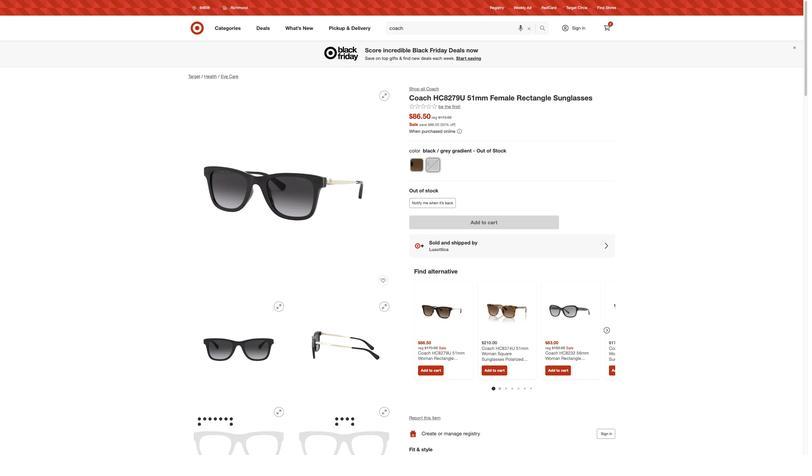 Task type: describe. For each thing, give the bounding box(es) containing it.
manage
[[444, 431, 462, 437]]

hc8279u inside shop all coach coach hc8279u 51mm female rectangle sunglasses
[[434, 93, 466, 102]]

0 vertical spatial of
[[487, 148, 492, 154]]

in inside button
[[610, 432, 613, 436]]

51mm inside $170.00 coach hc8374u 51mm woman square sunglasses grey gradient lens
[[644, 346, 656, 351]]

sale for $83.00 reg $183.00 sale coach hc8232 56mm woman rectangle sunglasses dark grey gradient lens
[[567, 346, 574, 350]]

first!
[[453, 104, 461, 109]]

woman inside '$83.00 reg $183.00 sale coach hc8232 56mm woman rectangle sunglasses dark grey gradient lens'
[[546, 356, 560, 361]]

on
[[376, 56, 381, 61]]

stock
[[493, 148, 507, 154]]

add to cart for $83.00 reg $183.00 sale coach hc8232 56mm woman rectangle sunglasses dark grey gradient lens
[[548, 368, 569, 373]]

style
[[422, 447, 433, 453]]

notify
[[412, 201, 422, 205]]

)
[[455, 122, 456, 127]]

$170.00
[[609, 340, 625, 346]]

target for target / health / eye care
[[188, 74, 200, 79]]

sunglasses inside $170.00 coach hc8374u 51mm woman square sunglasses grey gradient lens
[[609, 357, 632, 362]]

categories
[[215, 25, 241, 31]]

sale for $86.50 reg $173.00 sale save $ 86.50 ( 50 % off )
[[410, 122, 418, 127]]

week.
[[444, 56, 455, 61]]

target circle link
[[567, 5, 588, 10]]

add to cart button for $210.00 coach hc8374u 51mm woman square sunglasses polarized brown gradient polarized lens
[[482, 366, 508, 376]]

report
[[410, 416, 423, 421]]

$86.50 for $86.50 reg $173.00 sale save $ 86.50 ( 50 % off )
[[410, 112, 431, 120]]

1 horizontal spatial /
[[218, 74, 220, 79]]

add to cart for $86.50 reg $173.00 sale coach hc8279u 51mm woman rectangle sunglasses brown gradient lens
[[421, 368, 441, 373]]

health
[[204, 74, 217, 79]]

rectangle for coach hc8232 56mm woman rectangle sunglasses dark grey gradient lens
[[562, 356, 581, 361]]

add to cart button for $83.00 reg $183.00 sale coach hc8232 56mm woman rectangle sunglasses dark grey gradient lens
[[546, 366, 571, 376]]

color
[[410, 148, 421, 154]]

pickup & delivery link
[[324, 21, 379, 35]]

circle
[[578, 5, 588, 10]]

target / health / eye care
[[188, 74, 239, 79]]

woman inside $170.00 coach hc8374u 51mm woman square sunglasses grey gradient lens
[[609, 351, 624, 356]]

reg for $86.50 reg $173.00 sale coach hc8279u 51mm woman rectangle sunglasses brown gradient lens
[[418, 346, 424, 350]]

shipped
[[452, 240, 471, 246]]

lens inside '$83.00 reg $183.00 sale coach hc8232 56mm woman rectangle sunglasses dark grey gradient lens'
[[564, 367, 573, 372]]

(
[[441, 122, 442, 127]]

when purchased online
[[410, 129, 456, 134]]

search
[[537, 25, 552, 32]]

stores
[[606, 5, 617, 10]]

fulfillment region
[[410, 187, 616, 258]]

rectangle for coach hc8279u 51mm woman rectangle sunglasses brown gradient lens
[[434, 356, 454, 361]]

report this item
[[410, 416, 441, 421]]

redcard link
[[542, 5, 557, 10]]

coach hc8374u 51mm woman square sunglasses polarized brown gradient polarized lens image
[[482, 285, 533, 337]]

what's
[[286, 25, 302, 31]]

be
[[439, 104, 444, 109]]

square for grey
[[625, 351, 639, 356]]

sunglasses inside $86.50 reg $173.00 sale coach hc8279u 51mm woman rectangle sunglasses brown gradient lens
[[418, 361, 441, 367]]

$173.00 for $86.50 reg $173.00 sale coach hc8279u 51mm woman rectangle sunglasses brown gradient lens
[[425, 346, 438, 350]]

$210.00 coach hc8374u 51mm woman square sunglasses polarized brown gradient polarized lens
[[482, 340, 532, 373]]

cart for $83.00 reg $183.00 sale coach hc8232 56mm woman rectangle sunglasses dark grey gradient lens
[[561, 368, 569, 373]]

each
[[433, 56, 443, 61]]

report this item button
[[410, 415, 441, 421]]

care
[[229, 74, 239, 79]]

pickup & delivery
[[329, 25, 371, 31]]

score
[[365, 47, 382, 54]]

black
[[423, 148, 436, 154]]

$83.00 reg $183.00 sale coach hc8232 56mm woman rectangle sunglasses dark grey gradient lens
[[546, 340, 589, 372]]

save
[[365, 56, 375, 61]]

what's new link
[[280, 21, 321, 35]]

new
[[303, 25, 314, 31]]

fit
[[410, 447, 415, 453]]

gradient inside $170.00 coach hc8374u 51mm woman square sunglasses grey gradient lens
[[644, 357, 660, 362]]

black / grey gradient - out of stock image
[[427, 159, 440, 172]]

add to cart button for $86.50 reg $173.00 sale coach hc8279u 51mm woman rectangle sunglasses brown gradient lens
[[418, 366, 444, 376]]

brown / brown gradient image
[[410, 159, 424, 172]]

find for find alternative
[[415, 268, 427, 275]]

find alternative
[[415, 268, 458, 275]]

dark
[[569, 361, 578, 367]]

back
[[445, 201, 454, 205]]

%
[[446, 122, 449, 127]]

50
[[442, 122, 446, 127]]

target link
[[188, 74, 200, 79]]

coach hc8279u 51mm female rectangle sunglasses, 4 of 8 image
[[188, 402, 289, 456]]

notify me when it's back button
[[410, 198, 456, 208]]

off
[[450, 122, 455, 127]]

coach hc8279u 51mm female rectangle sunglasses, 2 of 8 image
[[188, 297, 289, 398]]

item
[[432, 416, 441, 421]]

shop
[[410, 86, 420, 91]]

to for $210.00 coach hc8374u 51mm woman square sunglasses polarized brown gradient polarized lens
[[493, 368, 497, 373]]

eye
[[221, 74, 228, 79]]

add inside fulfillment region
[[471, 220, 481, 226]]

online
[[444, 129, 456, 134]]

target circle
[[567, 5, 588, 10]]

start
[[456, 56, 467, 61]]

51mm inside $86.50 reg $173.00 sale coach hc8279u 51mm woman rectangle sunglasses brown gradient lens
[[453, 350, 465, 356]]

saving
[[468, 56, 482, 61]]

$86.50 for $86.50 reg $173.00 sale coach hc8279u 51mm woman rectangle sunglasses brown gradient lens
[[418, 340, 431, 346]]

gradient inside $210.00 coach hc8374u 51mm woman square sunglasses polarized brown gradient polarized lens
[[496, 362, 513, 367]]

stock
[[426, 188, 439, 194]]

richmond button
[[219, 2, 252, 13]]

lens inside $170.00 coach hc8374u 51mm woman square sunglasses grey gradient lens
[[609, 362, 619, 367]]

of inside fulfillment region
[[420, 188, 424, 194]]

hc8374u for grey
[[623, 346, 643, 351]]

eye care link
[[221, 74, 239, 79]]

top
[[382, 56, 389, 61]]

sign inside button
[[601, 432, 609, 436]]

be the first! link
[[410, 104, 461, 110]]

gifts
[[390, 56, 398, 61]]

pickup
[[329, 25, 345, 31]]

reg for $86.50 reg $173.00 sale save $ 86.50 ( 50 % off )
[[432, 115, 438, 120]]

grey inside '$83.00 reg $183.00 sale coach hc8232 56mm woman rectangle sunglasses dark grey gradient lens'
[[580, 361, 589, 367]]

grey
[[441, 148, 451, 154]]

deals link
[[251, 21, 278, 35]]

be the first!
[[439, 104, 461, 109]]

registry link
[[490, 5, 504, 10]]

target for target circle
[[567, 5, 577, 10]]

sold and shipped by luxottica
[[430, 240, 478, 252]]

hc8374u for polarized
[[496, 346, 515, 351]]

lens inside $86.50 reg $173.00 sale coach hc8279u 51mm woman rectangle sunglasses brown gradient lens
[[436, 367, 446, 372]]

score incredible black friday deals now save on top gifts & find new deals each week. start saving
[[365, 47, 482, 61]]

incredible
[[383, 47, 411, 54]]

$210.00
[[482, 340, 497, 346]]

sunglasses inside shop all coach coach hc8279u 51mm female rectangle sunglasses
[[554, 93, 593, 102]]

86.50
[[430, 122, 440, 127]]



Task type: locate. For each thing, give the bounding box(es) containing it.
health link
[[204, 74, 217, 79]]

1 hc8374u from the left
[[496, 346, 515, 351]]

$83.00
[[546, 340, 559, 346]]

cart inside fulfillment region
[[488, 220, 498, 226]]

0 horizontal spatial sign in
[[573, 25, 586, 31]]

1 horizontal spatial rectangle
[[517, 93, 552, 102]]

1 vertical spatial out
[[410, 188, 418, 194]]

square for polarized
[[498, 351, 512, 356]]

2 vertical spatial &
[[417, 447, 420, 453]]

out of stock
[[410, 188, 439, 194]]

rectangle inside '$83.00 reg $183.00 sale coach hc8232 56mm woman rectangle sunglasses dark grey gradient lens'
[[562, 356, 581, 361]]

1 vertical spatial $173.00
[[425, 346, 438, 350]]

hc8374u
[[496, 346, 515, 351], [623, 346, 643, 351]]

categories link
[[210, 21, 249, 35]]

0 vertical spatial $86.50
[[410, 112, 431, 120]]

1 horizontal spatial grey
[[633, 357, 642, 362]]

1 horizontal spatial &
[[400, 56, 402, 61]]

rectangle
[[517, 93, 552, 102], [434, 356, 454, 361], [562, 356, 581, 361]]

hc8374u inside $210.00 coach hc8374u 51mm woman square sunglasses polarized brown gradient polarized lens
[[496, 346, 515, 351]]

1 horizontal spatial find
[[598, 5, 605, 10]]

lens inside $210.00 coach hc8374u 51mm woman square sunglasses polarized brown gradient polarized lens
[[482, 368, 491, 373]]

1 vertical spatial sign in
[[601, 432, 613, 436]]

hc8232
[[560, 350, 576, 356]]

1 vertical spatial deals
[[449, 47, 465, 54]]

coach hc8232 56mm woman rectangle sunglasses dark grey gradient lens image
[[546, 285, 597, 337]]

sign in
[[573, 25, 586, 31], [601, 432, 613, 436]]

square inside $210.00 coach hc8374u 51mm woman square sunglasses polarized brown gradient polarized lens
[[498, 351, 512, 356]]

coach hc8279u 51mm woman rectangle sunglasses brown gradient lens image
[[418, 285, 469, 337]]

0 vertical spatial &
[[347, 25, 350, 31]]

sale
[[410, 122, 418, 127], [439, 346, 446, 350], [567, 346, 574, 350]]

0 horizontal spatial reg
[[418, 346, 424, 350]]

1 horizontal spatial hc8374u
[[623, 346, 643, 351]]

add to cart inside fulfillment region
[[471, 220, 498, 226]]

coach inside '$83.00 reg $183.00 sale coach hc8232 56mm woman rectangle sunglasses dark grey gradient lens'
[[546, 350, 558, 356]]

hc8374u inside $170.00 coach hc8374u 51mm woman square sunglasses grey gradient lens
[[623, 346, 643, 351]]

& right pickup
[[347, 25, 350, 31]]

to for $83.00 reg $183.00 sale coach hc8232 56mm woman rectangle sunglasses dark grey gradient lens
[[557, 368, 560, 373]]

now
[[467, 47, 479, 54]]

create or manage registry
[[422, 431, 480, 437]]

1 vertical spatial $86.50
[[418, 340, 431, 346]]

/ right target link
[[202, 74, 203, 79]]

1 horizontal spatial sign
[[601, 432, 609, 436]]

weekly
[[514, 5, 526, 10]]

target left circle
[[567, 5, 577, 10]]

94806 button
[[188, 2, 217, 13]]

& inside score incredible black friday deals now save on top gifts & find new deals each week. start saving
[[400, 56, 402, 61]]

$173.00
[[439, 115, 452, 120], [425, 346, 438, 350]]

& for pickup
[[347, 25, 350, 31]]

coach
[[427, 86, 439, 91], [410, 93, 432, 102], [482, 346, 495, 351], [609, 346, 622, 351], [418, 350, 431, 356], [546, 350, 558, 356]]

0 vertical spatial find
[[598, 5, 605, 10]]

coach inside $210.00 coach hc8374u 51mm woman square sunglasses polarized brown gradient polarized lens
[[482, 346, 495, 351]]

0 horizontal spatial target
[[188, 74, 200, 79]]

cart for $210.00 coach hc8374u 51mm woman square sunglasses polarized brown gradient polarized lens
[[498, 368, 505, 373]]

sale inside $86.50 reg $173.00 sale coach hc8279u 51mm woman rectangle sunglasses brown gradient lens
[[439, 346, 446, 350]]

find
[[404, 56, 411, 61]]

when
[[430, 201, 439, 205]]

woman inside $210.00 coach hc8374u 51mm woman square sunglasses polarized brown gradient polarized lens
[[482, 351, 497, 356]]

0 horizontal spatial hc8374u
[[496, 346, 515, 351]]

1 horizontal spatial of
[[487, 148, 492, 154]]

add for $86.50 reg $173.00 sale coach hc8279u 51mm woman rectangle sunglasses brown gradient lens
[[421, 368, 428, 373]]

0 vertical spatial target
[[567, 5, 577, 10]]

gradient inside '$83.00 reg $183.00 sale coach hc8232 56mm woman rectangle sunglasses dark grey gradient lens'
[[546, 367, 563, 372]]

& for fit
[[417, 447, 420, 453]]

1 horizontal spatial $173.00
[[439, 115, 452, 120]]

sale inside $86.50 reg $173.00 sale save $ 86.50 ( 50 % off )
[[410, 122, 418, 127]]

deals inside score incredible black friday deals now save on top gifts & find new deals each week. start saving
[[449, 47, 465, 54]]

0 vertical spatial in
[[583, 25, 586, 31]]

reg inside $86.50 reg $173.00 sale save $ 86.50 ( 50 % off )
[[432, 115, 438, 120]]

add for $210.00 coach hc8374u 51mm woman square sunglasses polarized brown gradient polarized lens
[[485, 368, 492, 373]]

$
[[428, 122, 430, 127]]

ad
[[527, 5, 532, 10]]

to for $86.50 reg $173.00 sale coach hc8279u 51mm woman rectangle sunglasses brown gradient lens
[[429, 368, 433, 373]]

brown inside $210.00 coach hc8374u 51mm woman square sunglasses polarized brown gradient polarized lens
[[482, 362, 495, 367]]

-
[[474, 148, 476, 154]]

rectangle inside shop all coach coach hc8279u 51mm female rectangle sunglasses
[[517, 93, 552, 102]]

grey inside $170.00 coach hc8374u 51mm woman square sunglasses grey gradient lens
[[633, 357, 642, 362]]

0 horizontal spatial find
[[415, 268, 427, 275]]

sold
[[430, 240, 440, 246]]

1 horizontal spatial sign in
[[601, 432, 613, 436]]

2 horizontal spatial /
[[437, 148, 439, 154]]

1 horizontal spatial square
[[625, 351, 639, 356]]

$173.00 inside $86.50 reg $173.00 sale coach hc8279u 51mm woman rectangle sunglasses brown gradient lens
[[425, 346, 438, 350]]

sale for $86.50 reg $173.00 sale coach hc8279u 51mm woman rectangle sunglasses brown gradient lens
[[439, 346, 446, 350]]

friday
[[430, 47, 447, 54]]

1 square from the left
[[498, 351, 512, 356]]

find for find stores
[[598, 5, 605, 10]]

$183.00
[[552, 346, 565, 350]]

/ left grey
[[437, 148, 439, 154]]

1 vertical spatial target
[[188, 74, 200, 79]]

0 horizontal spatial /
[[202, 74, 203, 79]]

2 link
[[601, 21, 614, 35]]

to inside fulfillment region
[[482, 220, 487, 226]]

0 horizontal spatial &
[[347, 25, 350, 31]]

/ left eye in the left top of the page
[[218, 74, 220, 79]]

coach hc8279u 51mm female rectangle sunglasses, 5 of 8 image
[[294, 402, 395, 456]]

$86.50
[[410, 112, 431, 120], [418, 340, 431, 346]]

or
[[438, 431, 443, 437]]

reg
[[432, 115, 438, 120], [418, 346, 424, 350], [546, 346, 551, 350]]

$170.00 coach hc8374u 51mm woman square sunglasses grey gradient lens
[[609, 340, 660, 367]]

2 hc8374u from the left
[[623, 346, 643, 351]]

coach hc8279u 51mm female rectangle sunglasses, 3 of 8 image
[[294, 297, 395, 398]]

0 horizontal spatial square
[[498, 351, 512, 356]]

$173.00 for $86.50 reg $173.00 sale save $ 86.50 ( 50 % off )
[[439, 115, 452, 120]]

$86.50 inside $86.50 reg $173.00 sale save $ 86.50 ( 50 % off )
[[410, 112, 431, 120]]

0 vertical spatial hc8279u
[[434, 93, 466, 102]]

94806
[[200, 5, 210, 10]]

sunglasses inside '$83.00 reg $183.00 sale coach hc8232 56mm woman rectangle sunglasses dark grey gradient lens'
[[546, 361, 568, 367]]

0 horizontal spatial rectangle
[[434, 356, 454, 361]]

cart for $86.50 reg $173.00 sale coach hc8279u 51mm woman rectangle sunglasses brown gradient lens
[[434, 368, 441, 373]]

richmond
[[231, 5, 248, 10]]

add to cart button inside fulfillment region
[[410, 216, 559, 230]]

weekly ad
[[514, 5, 532, 10]]

gradient
[[644, 357, 660, 362], [496, 362, 513, 367], [418, 367, 435, 372], [546, 367, 563, 372]]

deals up the start
[[449, 47, 465, 54]]

rectangle inside $86.50 reg $173.00 sale coach hc8279u 51mm woman rectangle sunglasses brown gradient lens
[[434, 356, 454, 361]]

0 vertical spatial sign
[[573, 25, 581, 31]]

out
[[477, 148, 486, 154], [410, 188, 418, 194]]

hc8374u down $170.00
[[623, 346, 643, 351]]

1 vertical spatial find
[[415, 268, 427, 275]]

lens
[[609, 362, 619, 367], [436, 367, 446, 372], [564, 367, 573, 372], [482, 368, 491, 373]]

out right -
[[477, 148, 486, 154]]

sunglasses
[[554, 93, 593, 102], [482, 357, 504, 362], [609, 357, 632, 362], [418, 361, 441, 367], [546, 361, 568, 367]]

0 vertical spatial sign in
[[573, 25, 586, 31]]

in
[[583, 25, 586, 31], [610, 432, 613, 436]]

black
[[413, 47, 429, 54]]

create
[[422, 431, 437, 437]]

reg inside '$83.00 reg $183.00 sale coach hc8232 56mm woman rectangle sunglasses dark grey gradient lens'
[[546, 346, 551, 350]]

add
[[471, 220, 481, 226], [421, 368, 428, 373], [485, 368, 492, 373], [548, 368, 556, 373]]

add for $83.00 reg $183.00 sale coach hc8232 56mm woman rectangle sunglasses dark grey gradient lens
[[548, 368, 556, 373]]

0 horizontal spatial grey
[[580, 361, 589, 367]]

search button
[[537, 21, 552, 36]]

redcard
[[542, 5, 557, 10]]

reg for $83.00 reg $183.00 sale coach hc8232 56mm woman rectangle sunglasses dark grey gradient lens
[[546, 346, 551, 350]]

add to cart for $210.00 coach hc8374u 51mm woman square sunglasses polarized brown gradient polarized lens
[[485, 368, 505, 373]]

find
[[598, 5, 605, 10], [415, 268, 427, 275]]

1 vertical spatial of
[[420, 188, 424, 194]]

coach inside $170.00 coach hc8374u 51mm woman square sunglasses grey gradient lens
[[609, 346, 622, 351]]

sale inside '$83.00 reg $183.00 sale coach hc8232 56mm woman rectangle sunglasses dark grey gradient lens'
[[567, 346, 574, 350]]

1 vertical spatial in
[[610, 432, 613, 436]]

1 vertical spatial &
[[400, 56, 402, 61]]

sign in inside button
[[601, 432, 613, 436]]

find left "alternative"
[[415, 268, 427, 275]]

2 horizontal spatial reg
[[546, 346, 551, 350]]

1 horizontal spatial deals
[[449, 47, 465, 54]]

1 vertical spatial sign
[[601, 432, 609, 436]]

color black / grey gradient - out of stock
[[410, 148, 507, 154]]

2 horizontal spatial &
[[417, 447, 420, 453]]

0 vertical spatial $173.00
[[439, 115, 452, 120]]

it's
[[440, 201, 444, 205]]

gradient inside $86.50 reg $173.00 sale coach hc8279u 51mm woman rectangle sunglasses brown gradient lens
[[418, 367, 435, 372]]

coach hc8279u 51mm female rectangle sunglasses, 1 of 8 image
[[188, 86, 395, 292]]

cart
[[488, 220, 498, 226], [434, 368, 441, 373], [498, 368, 505, 373], [561, 368, 569, 373]]

56mm
[[577, 350, 589, 356]]

notify me when it's back
[[412, 201, 454, 205]]

0 vertical spatial deals
[[257, 25, 270, 31]]

2 horizontal spatial sale
[[567, 346, 574, 350]]

registry
[[464, 431, 480, 437]]

out up notify
[[410, 188, 418, 194]]

image gallery element
[[188, 86, 395, 456]]

1 vertical spatial hc8279u
[[432, 350, 451, 356]]

weekly ad link
[[514, 5, 532, 10]]

out inside fulfillment region
[[410, 188, 418, 194]]

& right fit
[[417, 447, 420, 453]]

find left stores
[[598, 5, 605, 10]]

shop all coach coach hc8279u 51mm female rectangle sunglasses
[[410, 86, 593, 102]]

sign in link
[[557, 21, 596, 35]]

2 horizontal spatial rectangle
[[562, 356, 581, 361]]

0 vertical spatial out
[[477, 148, 486, 154]]

add to cart
[[471, 220, 498, 226], [421, 368, 441, 373], [485, 368, 505, 373], [548, 368, 569, 373]]

fit & style
[[410, 447, 433, 453]]

1 horizontal spatial out
[[477, 148, 486, 154]]

$86.50 reg $173.00 sale save $ 86.50 ( 50 % off )
[[410, 112, 456, 127]]

0 horizontal spatial brown
[[442, 361, 455, 367]]

1 horizontal spatial reg
[[432, 115, 438, 120]]

sign
[[573, 25, 581, 31], [601, 432, 609, 436]]

reg inside $86.50 reg $173.00 sale coach hc8279u 51mm woman rectangle sunglasses brown gradient lens
[[418, 346, 424, 350]]

deals left what's
[[257, 25, 270, 31]]

$86.50 reg $173.00 sale coach hc8279u 51mm woman rectangle sunglasses brown gradient lens
[[418, 340, 465, 372]]

sign in button
[[597, 429, 616, 439]]

51mm inside shop all coach coach hc8279u 51mm female rectangle sunglasses
[[468, 93, 488, 102]]

woman
[[482, 351, 497, 356], [609, 351, 624, 356], [418, 356, 433, 361], [546, 356, 560, 361]]

51mm inside $210.00 coach hc8374u 51mm woman square sunglasses polarized brown gradient polarized lens
[[516, 346, 529, 351]]

0 horizontal spatial sale
[[410, 122, 418, 127]]

0 horizontal spatial of
[[420, 188, 424, 194]]

1 horizontal spatial sale
[[439, 346, 446, 350]]

deals
[[257, 25, 270, 31], [449, 47, 465, 54]]

$86.50 inside $86.50 reg $173.00 sale coach hc8279u 51mm woman rectangle sunglasses brown gradient lens
[[418, 340, 431, 346]]

when
[[410, 129, 421, 134]]

gradient
[[452, 148, 472, 154]]

the
[[445, 104, 451, 109]]

woman inside $86.50 reg $173.00 sale coach hc8279u 51mm woman rectangle sunglasses brown gradient lens
[[418, 356, 433, 361]]

& left find
[[400, 56, 402, 61]]

1 horizontal spatial target
[[567, 5, 577, 10]]

this
[[424, 416, 431, 421]]

0 horizontal spatial in
[[583, 25, 586, 31]]

coach hc8374u 51mm woman square sunglasses grey gradient lens image
[[609, 285, 661, 337]]

hc8279u inside $86.50 reg $173.00 sale coach hc8279u 51mm woman rectangle sunglasses brown gradient lens
[[432, 350, 451, 356]]

$173.00 inside $86.50 reg $173.00 sale save $ 86.50 ( 50 % off )
[[439, 115, 452, 120]]

sunglasses inside $210.00 coach hc8374u 51mm woman square sunglasses polarized brown gradient polarized lens
[[482, 357, 504, 362]]

coach inside $86.50 reg $173.00 sale coach hc8279u 51mm woman rectangle sunglasses brown gradient lens
[[418, 350, 431, 356]]

target left health
[[188, 74, 200, 79]]

hc8374u down $210.00
[[496, 346, 515, 351]]

0 horizontal spatial deals
[[257, 25, 270, 31]]

2 square from the left
[[625, 351, 639, 356]]

0 horizontal spatial out
[[410, 188, 418, 194]]

1 horizontal spatial brown
[[482, 362, 495, 367]]

brown inside $86.50 reg $173.00 sale coach hc8279u 51mm woman rectangle sunglasses brown gradient lens
[[442, 361, 455, 367]]

square inside $170.00 coach hc8374u 51mm woman square sunglasses grey gradient lens
[[625, 351, 639, 356]]

add to cart button
[[410, 216, 559, 230], [418, 366, 444, 376], [482, 366, 508, 376], [546, 366, 571, 376]]

alternative
[[428, 268, 458, 275]]

0 horizontal spatial sign
[[573, 25, 581, 31]]

1 horizontal spatial in
[[610, 432, 613, 436]]

What can we help you find? suggestions appear below search field
[[386, 21, 542, 35]]

brown
[[442, 361, 455, 367], [482, 362, 495, 367]]

0 horizontal spatial $173.00
[[425, 346, 438, 350]]



Task type: vqa. For each thing, say whether or not it's contained in the screenshot.
the topmost Holiday
no



